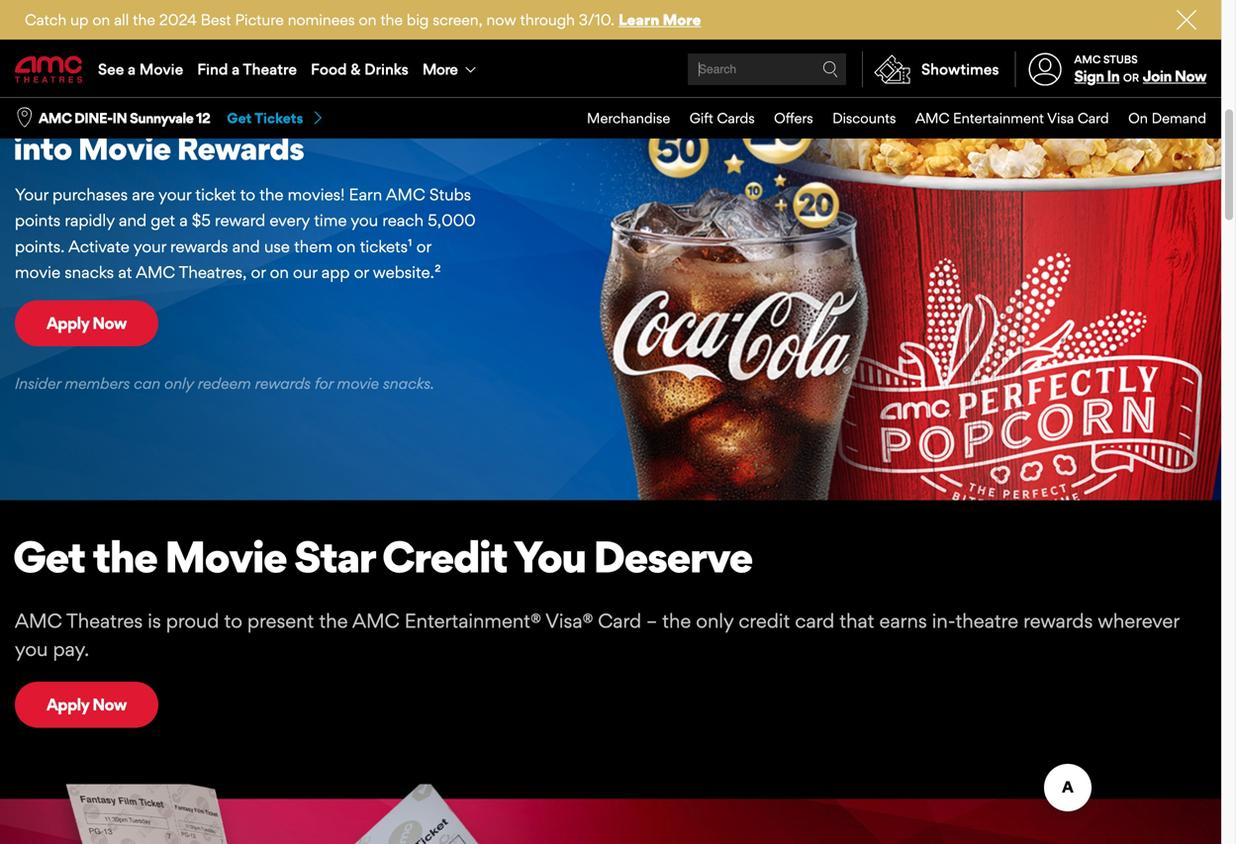 Task type: locate. For each thing, give the bounding box(es) containing it.
&
[[351, 60, 361, 78]]

0 vertical spatial you
[[351, 211, 378, 230]]

you inside your purchases are your ticket to the movies! earn amc stubs points rapidly and get a $5 reward every time you reach 5,000 points. activate your rewards and use them on tickets¹ or movie snacks at amc theatres, or on our app or website.²
[[351, 211, 378, 230]]

1 horizontal spatial card
[[1078, 110, 1109, 127]]

snacks
[[65, 263, 114, 282]]

your
[[159, 185, 191, 204], [133, 237, 166, 256]]

or down use
[[251, 263, 266, 282]]

see
[[98, 60, 124, 78]]

0 vertical spatial more
[[663, 10, 701, 29]]

and down reward
[[232, 237, 260, 256]]

purchases
[[230, 91, 381, 131]]

1 vertical spatial only
[[696, 609, 734, 633]]

stubs up in
[[1104, 53, 1138, 66]]

1 vertical spatial menu
[[568, 98, 1207, 138]]

0 vertical spatial apply
[[47, 313, 89, 333]]

or inside amc stubs sign in or join now
[[1124, 71, 1140, 84]]

theatre
[[956, 609, 1019, 633]]

only right 'can'
[[164, 374, 194, 392]]

0 horizontal spatial you
[[15, 638, 48, 662]]

menu containing more
[[0, 42, 1222, 97]]

0 horizontal spatial more
[[423, 60, 458, 78]]

movie right for on the left top of the page
[[337, 374, 379, 392]]

0 vertical spatial get
[[227, 110, 252, 127]]

1 vertical spatial your
[[133, 237, 166, 256]]

cards
[[717, 110, 755, 127]]

movie inside menu
[[139, 60, 183, 78]]

1 vertical spatial get
[[13, 531, 85, 583]]

credit
[[739, 609, 790, 633]]

0 horizontal spatial card
[[598, 609, 642, 633]]

purchases
[[52, 185, 128, 204]]

2 apply from the top
[[47, 695, 89, 715]]

0 vertical spatial stubs
[[1104, 53, 1138, 66]]

rewards right "theatre"
[[1024, 609, 1093, 633]]

theatres
[[66, 609, 143, 633]]

and down are
[[119, 211, 147, 230]]

1 vertical spatial and
[[232, 237, 260, 256]]

snacks.
[[383, 374, 435, 392]]

1 vertical spatial apply now link
[[15, 682, 158, 728]]

amc right at
[[136, 263, 175, 282]]

amc down showtimes "link" at the right of page
[[916, 110, 950, 127]]

a
[[128, 60, 136, 78], [232, 60, 240, 78], [179, 211, 188, 230]]

card right visa
[[1078, 110, 1109, 127]]

2 vertical spatial movie
[[165, 531, 286, 583]]

the right all
[[133, 10, 155, 29]]

to
[[240, 185, 255, 204], [224, 609, 242, 633]]

credit
[[382, 531, 507, 583]]

rewards
[[170, 237, 228, 256], [255, 374, 311, 392], [1024, 609, 1093, 633]]

showtimes
[[922, 60, 1000, 78]]

–
[[647, 609, 658, 633]]

1 vertical spatial movie
[[337, 374, 379, 392]]

on left our
[[270, 263, 289, 282]]

card left –
[[598, 609, 642, 633]]

a inside your purchases are your ticket to the movies! earn amc stubs points rapidly and get a $5 reward every time you reach 5,000 points. activate your rewards and use them on tickets¹ or movie snacks at amc theatres, or on our app or website.²
[[179, 211, 188, 230]]

1 apply from the top
[[47, 313, 89, 333]]

apply
[[47, 313, 89, 333], [47, 695, 89, 715]]

a for movie
[[128, 60, 136, 78]]

movie
[[15, 263, 60, 282], [337, 374, 379, 392]]

apply for get the movie star credit you deserve
[[47, 695, 89, 715]]

movie up 'everyday'
[[139, 60, 183, 78]]

1 horizontal spatial a
[[179, 211, 188, 230]]

2 apply now link from the top
[[15, 682, 158, 728]]

now right join
[[1175, 67, 1207, 85]]

time
[[314, 211, 347, 230]]

0 vertical spatial now
[[1175, 67, 1207, 85]]

reach
[[383, 211, 424, 230]]

or right in
[[1124, 71, 1140, 84]]

food & drinks
[[311, 60, 409, 78]]

your up get
[[159, 185, 191, 204]]

apply now link
[[15, 300, 158, 346], [15, 682, 158, 728]]

turn
[[13, 91, 80, 131]]

1 vertical spatial card
[[598, 609, 642, 633]]

2 horizontal spatial rewards
[[1024, 609, 1093, 633]]

apply down snacks
[[47, 313, 89, 333]]

now down at
[[92, 313, 127, 333]]

the right –
[[662, 609, 691, 633]]

more down screen,
[[423, 60, 458, 78]]

1 vertical spatial now
[[92, 313, 127, 333]]

join
[[1143, 67, 1172, 85]]

0 vertical spatial apply now link
[[15, 300, 158, 346]]

12
[[196, 110, 210, 127]]

rewards inside amc theatres is proud to present the amc entertainment® visa® card – the only credit card that earns in-theatre rewards wherever you pay.
[[1024, 609, 1093, 633]]

to right proud
[[224, 609, 242, 633]]

and
[[119, 211, 147, 230], [232, 237, 260, 256]]

0 vertical spatial to
[[240, 185, 255, 204]]

$5
[[192, 211, 211, 230]]

0 vertical spatial apply now
[[47, 313, 127, 333]]

1 vertical spatial apply now
[[47, 695, 127, 715]]

the inside your purchases are your ticket to the movies! earn amc stubs points rapidly and get a $5 reward every time you reach 5,000 points. activate your rewards and use them on tickets¹ or movie snacks at amc theatres, or on our app or website.²
[[260, 185, 284, 204]]

get the movie star credit you deserve
[[13, 531, 752, 583]]

movie down 'points.'
[[15, 263, 60, 282]]

theatre
[[243, 60, 297, 78]]

can
[[134, 374, 160, 392]]

a left the $5
[[179, 211, 188, 230]]

1 vertical spatial to
[[224, 609, 242, 633]]

0 horizontal spatial only
[[164, 374, 194, 392]]

activate
[[68, 237, 130, 256]]

pay.
[[53, 638, 89, 662]]

now inside amc stubs sign in or join now
[[1175, 67, 1207, 85]]

or up website.²
[[417, 237, 431, 256]]

to inside your purchases are your ticket to the movies! earn amc stubs points rapidly and get a $5 reward every time you reach 5,000 points. activate your rewards and use them on tickets¹ or movie snacks at amc theatres, or on our app or website.²
[[240, 185, 255, 204]]

your
[[15, 185, 48, 204]]

1 horizontal spatial only
[[696, 609, 734, 633]]

find a theatre
[[197, 60, 297, 78]]

insider members can only redeem rewards for movie snacks.
[[15, 374, 435, 392]]

big
[[407, 10, 429, 29]]

catch
[[25, 10, 67, 29]]

menu down showtimes image
[[568, 98, 1207, 138]]

1 apply now link from the top
[[15, 300, 158, 346]]

1 horizontal spatial get
[[227, 110, 252, 127]]

your down get
[[133, 237, 166, 256]]

amc dine-in sunnyvale 12 button
[[39, 109, 210, 128]]

get up theatres
[[13, 531, 85, 583]]

menu up merchandise link
[[0, 42, 1222, 97]]

app
[[321, 263, 350, 282]]

sign in or join amc stubs element
[[1015, 42, 1207, 97]]

0 horizontal spatial a
[[128, 60, 136, 78]]

menu containing merchandise
[[568, 98, 1207, 138]]

apply now down snacks
[[47, 313, 127, 333]]

in
[[1107, 67, 1120, 85]]

deserve
[[593, 531, 752, 583]]

1 horizontal spatial and
[[232, 237, 260, 256]]

1 vertical spatial movie
[[78, 128, 171, 168]]

1 vertical spatial you
[[15, 638, 48, 662]]

star
[[294, 531, 375, 583]]

find a theatre link
[[190, 42, 304, 97]]

menu
[[0, 42, 1222, 97], [568, 98, 1207, 138]]

2 apply now from the top
[[47, 695, 127, 715]]

use
[[264, 237, 290, 256]]

0 horizontal spatial stubs
[[430, 185, 471, 204]]

2 vertical spatial rewards
[[1024, 609, 1093, 633]]

1 horizontal spatial you
[[351, 211, 378, 230]]

0 horizontal spatial and
[[119, 211, 147, 230]]

0 horizontal spatial get
[[13, 531, 85, 583]]

card inside 'link'
[[1078, 110, 1109, 127]]

apply now link down the pay.
[[15, 682, 158, 728]]

get tickets link
[[227, 109, 325, 127]]

amc up the sign
[[1075, 53, 1101, 66]]

get
[[227, 110, 252, 127], [13, 531, 85, 583]]

the
[[133, 10, 155, 29], [381, 10, 403, 29], [260, 185, 284, 204], [93, 531, 157, 583], [319, 609, 348, 633], [662, 609, 691, 633]]

0 horizontal spatial rewards
[[170, 237, 228, 256]]

rewards left for on the left top of the page
[[255, 374, 311, 392]]

0 vertical spatial movie
[[139, 60, 183, 78]]

the up theatres
[[93, 531, 157, 583]]

more inside 'more' button
[[423, 60, 458, 78]]

amc up 'into'
[[39, 110, 72, 127]]

a right see
[[128, 60, 136, 78]]

you
[[514, 531, 586, 583]]

1 vertical spatial stubs
[[430, 185, 471, 204]]

0 vertical spatial rewards
[[170, 237, 228, 256]]

0 vertical spatial menu
[[0, 42, 1222, 97]]

a right find
[[232, 60, 240, 78]]

amc stubs sign in or join now
[[1075, 53, 1207, 85]]

movie
[[139, 60, 183, 78], [78, 128, 171, 168], [165, 531, 286, 583]]

0 vertical spatial movie
[[15, 263, 60, 282]]

rewards down the $5
[[170, 237, 228, 256]]

amc inside 'link'
[[916, 110, 950, 127]]

the up 'every'
[[260, 185, 284, 204]]

movie for a
[[139, 60, 183, 78]]

1 vertical spatial more
[[423, 60, 458, 78]]

more right 'learn'
[[663, 10, 701, 29]]

now
[[1175, 67, 1207, 85], [92, 313, 127, 333], [92, 695, 127, 715]]

1 apply now from the top
[[47, 313, 127, 333]]

screen,
[[433, 10, 483, 29]]

movie up proud
[[165, 531, 286, 583]]

picture
[[235, 10, 284, 29]]

0 vertical spatial card
[[1078, 110, 1109, 127]]

1 horizontal spatial rewards
[[255, 374, 311, 392]]

amc
[[1075, 53, 1101, 66], [916, 110, 950, 127], [39, 110, 72, 127], [386, 185, 425, 204], [136, 263, 175, 282], [15, 609, 62, 633], [352, 609, 400, 633]]

1 vertical spatial apply
[[47, 695, 89, 715]]

card
[[795, 609, 835, 633]]

2 vertical spatial now
[[92, 695, 127, 715]]

apply now down the pay.
[[47, 695, 127, 715]]

you
[[351, 211, 378, 230], [15, 638, 48, 662]]

showtimes image
[[863, 51, 922, 87]]

gift cards
[[690, 110, 755, 127]]

amc logo image
[[15, 56, 84, 83], [15, 56, 84, 83]]

apply now link down snacks
[[15, 300, 158, 346]]

now down theatres
[[92, 695, 127, 715]]

a for theatre
[[232, 60, 240, 78]]

2 horizontal spatial a
[[232, 60, 240, 78]]

you down earn
[[351, 211, 378, 230]]

more button
[[416, 42, 488, 97]]

discounts link
[[813, 98, 896, 138]]

apply down the pay.
[[47, 695, 89, 715]]

on left all
[[92, 10, 110, 29]]

card
[[1078, 110, 1109, 127], [598, 609, 642, 633]]

you left the pay.
[[15, 638, 48, 662]]

more
[[663, 10, 701, 29], [423, 60, 458, 78]]

now for movie
[[92, 695, 127, 715]]

get up 'rewards'
[[227, 110, 252, 127]]

user profile image
[[1018, 53, 1073, 86]]

sign in button
[[1075, 67, 1120, 85]]

now
[[487, 10, 516, 29]]

see a movie
[[98, 60, 183, 78]]

stubs up 5,000
[[430, 185, 471, 204]]

to up reward
[[240, 185, 255, 204]]

1 horizontal spatial stubs
[[1104, 53, 1138, 66]]

1 horizontal spatial more
[[663, 10, 701, 29]]

only left credit on the bottom
[[696, 609, 734, 633]]

stubs inside amc stubs sign in or join now
[[1104, 53, 1138, 66]]

0 vertical spatial only
[[164, 374, 194, 392]]

0 horizontal spatial movie
[[15, 263, 60, 282]]

everyday
[[86, 91, 224, 131]]

only
[[164, 374, 194, 392], [696, 609, 734, 633]]

movie down amc dine-in sunnyvale 12
[[78, 128, 171, 168]]



Task type: vqa. For each thing, say whether or not it's contained in the screenshot.
menu item
no



Task type: describe. For each thing, give the bounding box(es) containing it.
movies!
[[288, 185, 345, 204]]

2024
[[159, 10, 197, 29]]

amc dine-in sunnyvale 12
[[39, 110, 210, 127]]

on
[[1129, 110, 1148, 127]]

close this dialog image
[[1187, 784, 1207, 804]]

movie inside turn everyday purchases into movie rewards
[[78, 128, 171, 168]]

wherever
[[1098, 609, 1180, 633]]

visa
[[1048, 110, 1074, 127]]

amc down get the movie star credit you deserve
[[352, 609, 400, 633]]

get for get the movie star credit you deserve
[[13, 531, 85, 583]]

into
[[13, 128, 72, 168]]

0 vertical spatial and
[[119, 211, 147, 230]]

demand
[[1152, 110, 1207, 127]]

1 vertical spatial rewards
[[255, 374, 311, 392]]

movie inside your purchases are your ticket to the movies! earn amc stubs points rapidly and get a $5 reward every time you reach 5,000 points. activate your rewards and use them on tickets¹ or movie snacks at amc theatres, or on our app or website.²
[[15, 263, 60, 282]]

points
[[15, 211, 61, 230]]

on demand link
[[1109, 98, 1207, 138]]

get tickets
[[227, 110, 303, 127]]

card inside amc theatres is proud to present the amc entertainment® visa® card – the only credit card that earns in-theatre rewards wherever you pay.
[[598, 609, 642, 633]]

gift cards link
[[671, 98, 755, 138]]

the right present
[[319, 609, 348, 633]]

on up app
[[337, 237, 356, 256]]

now for purchases
[[92, 313, 127, 333]]

members
[[65, 374, 130, 392]]

amc inside 'button'
[[39, 110, 72, 127]]

amc entertainment visa card link
[[896, 98, 1109, 138]]

the left big
[[381, 10, 403, 29]]

find
[[197, 60, 228, 78]]

points.
[[15, 237, 65, 256]]

showtimes link
[[862, 51, 1000, 87]]

present
[[247, 609, 314, 633]]

is
[[148, 609, 161, 633]]

amc theatres is proud to present the amc entertainment® visa® card – the only credit card that earns in-theatre rewards wherever you pay.
[[15, 609, 1180, 662]]

our
[[293, 263, 317, 282]]

rapidly
[[65, 211, 115, 230]]

reward
[[215, 211, 265, 230]]

theatres,
[[179, 263, 247, 282]]

gift
[[690, 110, 714, 127]]

search the AMC website text field
[[696, 62, 823, 77]]

tickets¹
[[360, 237, 412, 256]]

ticket
[[195, 185, 236, 204]]

sign
[[1075, 67, 1105, 85]]

redeem
[[198, 374, 251, 392]]

up
[[70, 10, 89, 29]]

that
[[840, 609, 875, 633]]

apply now for turn everyday purchases into movie rewards
[[47, 313, 127, 333]]

or right app
[[354, 263, 369, 282]]

get
[[151, 211, 175, 230]]

5,000
[[428, 211, 476, 230]]

insider
[[15, 374, 61, 392]]

offers link
[[755, 98, 813, 138]]

entertainment
[[953, 110, 1044, 127]]

see a movie link
[[91, 42, 190, 97]]

merchandise link
[[568, 98, 671, 138]]

through
[[520, 10, 575, 29]]

are
[[132, 185, 155, 204]]

earn
[[349, 185, 382, 204]]

your purchases are your ticket to the movies! earn amc stubs points rapidly and get a $5 reward every time you reach 5,000 points. activate your rewards and use them on tickets¹ or movie snacks at amc theatres, or on our app or website.²
[[15, 185, 476, 282]]

learn
[[619, 10, 660, 29]]

rewards
[[177, 128, 304, 168]]

in
[[112, 110, 127, 127]]

get for get tickets
[[227, 110, 252, 127]]

on demand
[[1129, 110, 1207, 127]]

amc up the pay.
[[15, 609, 62, 633]]

only inside amc theatres is proud to present the amc entertainment® visa® card – the only credit card that earns in-theatre rewards wherever you pay.
[[696, 609, 734, 633]]

join now button
[[1143, 67, 1207, 85]]

submit search icon image
[[823, 61, 839, 77]]

best
[[201, 10, 231, 29]]

all
[[114, 10, 129, 29]]

on right "nominees"
[[359, 10, 377, 29]]

amc inside amc stubs sign in or join now
[[1075, 53, 1101, 66]]

movie for the
[[165, 531, 286, 583]]

0 vertical spatial your
[[159, 185, 191, 204]]

apply now link for turn everyday purchases into movie rewards
[[15, 300, 158, 346]]

rewards inside your purchases are your ticket to the movies! earn amc stubs points rapidly and get a $5 reward every time you reach 5,000 points. activate your rewards and use them on tickets¹ or movie snacks at amc theatres, or on our app or website.²
[[170, 237, 228, 256]]

to inside amc theatres is proud to present the amc entertainment® visa® card – the only credit card that earns in-theatre rewards wherever you pay.
[[224, 609, 242, 633]]

food
[[311, 60, 347, 78]]

at
[[118, 263, 132, 282]]

apply now for get the movie star credit you deserve
[[47, 695, 127, 715]]

tickets
[[255, 110, 303, 127]]

1 horizontal spatial movie
[[337, 374, 379, 392]]

discounts
[[833, 110, 896, 127]]

in-
[[932, 609, 956, 633]]

visa®
[[546, 609, 593, 633]]

you inside amc theatres is proud to present the amc entertainment® visa® card – the only credit card that earns in-theatre rewards wherever you pay.
[[15, 638, 48, 662]]

website.²
[[373, 263, 441, 282]]

merchandise
[[587, 110, 671, 127]]

entertainment®
[[405, 609, 541, 633]]

3/10.
[[579, 10, 615, 29]]

nominees
[[288, 10, 355, 29]]

food & drinks link
[[304, 42, 416, 97]]

turn everyday purchases into movie rewards
[[13, 91, 381, 168]]

amc up reach
[[386, 185, 425, 204]]

apply for turn everyday purchases into movie rewards
[[47, 313, 89, 333]]

learn more link
[[619, 10, 701, 29]]

stubs inside your purchases are your ticket to the movies! earn amc stubs points rapidly and get a $5 reward every time you reach 5,000 points. activate your rewards and use them on tickets¹ or movie snacks at amc theatres, or on our app or website.²
[[430, 185, 471, 204]]

catch up on all the 2024 best picture nominees on the big screen, now through 3/10. learn more
[[25, 10, 701, 29]]

apply now link for get the movie star credit you deserve
[[15, 682, 158, 728]]



